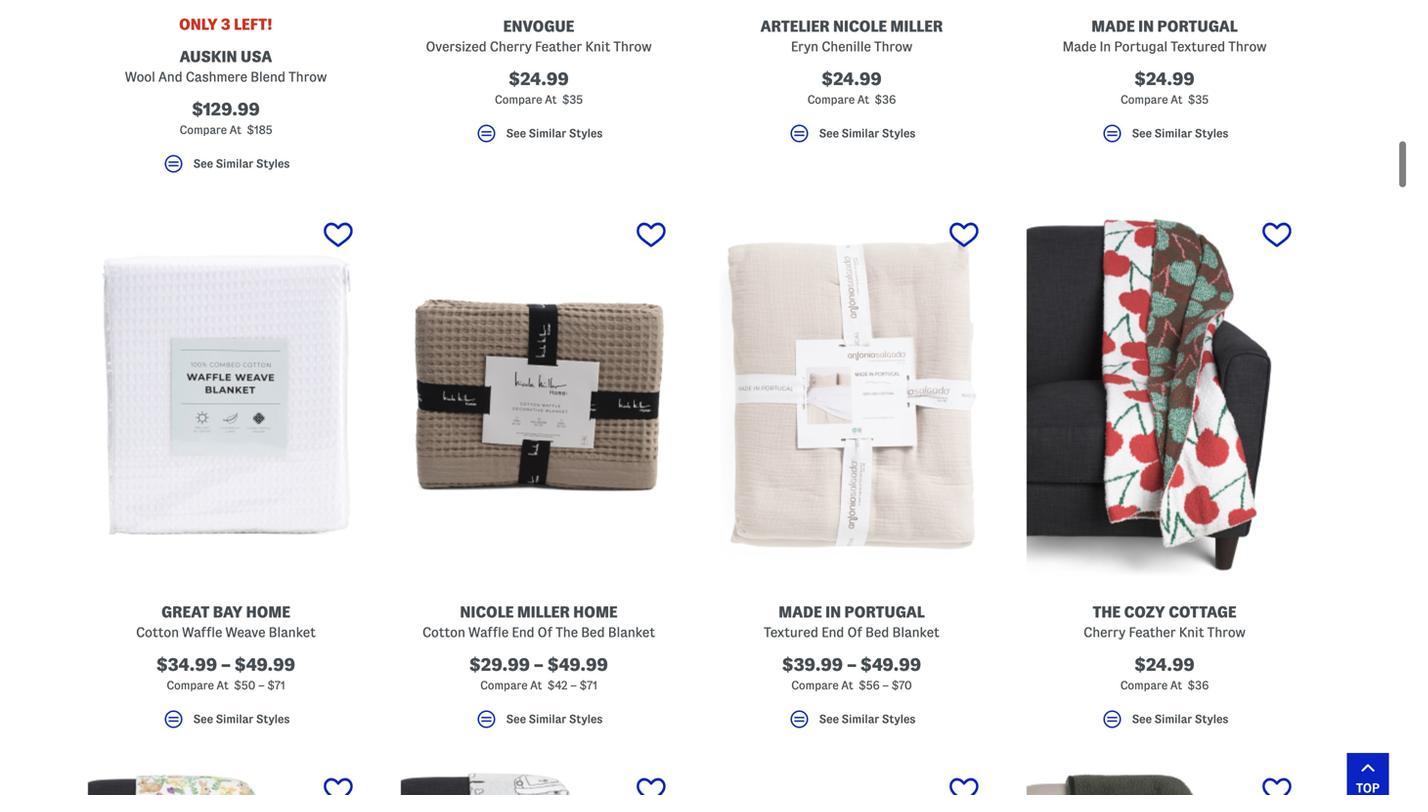 Task type: locate. For each thing, give the bounding box(es) containing it.
0 horizontal spatial nicole
[[460, 603, 514, 621]]

1 waffle from the left
[[182, 625, 222, 640]]

$24.99 compare at              $36 down chenille at the top of the page
[[808, 69, 896, 106]]

compare down $129.99
[[180, 124, 227, 136]]

end up $29.99
[[512, 625, 535, 640]]

2 $35 from the left
[[1188, 93, 1209, 106]]

waffle inside great bay home cotton waffle weave blanket
[[182, 625, 222, 640]]

knit inside envogue oversized cherry feather knit throw
[[585, 39, 611, 54]]

$24.99 compare at              $36 down the cozy cottage cherry feather knit throw
[[1121, 655, 1209, 691]]

see inside made in portugal made in portugal textured throw $24.99 compare at              $35 element
[[1132, 127, 1152, 140]]

0 vertical spatial $36
[[875, 93, 896, 106]]

similar
[[529, 127, 567, 140], [842, 127, 880, 140], [1155, 127, 1193, 140], [216, 158, 254, 170], [216, 713, 254, 725], [529, 713, 567, 725], [842, 713, 880, 725], [1155, 713, 1193, 725]]

1 vertical spatial $24.99 compare at              $36
[[1121, 655, 1209, 691]]

1 vertical spatial made
[[779, 603, 822, 621]]

0 horizontal spatial $24.99 compare at              $35
[[495, 69, 583, 106]]

feather down envogue
[[535, 39, 582, 54]]

see inside 'envogue oversized cherry feather knit throw $24.99 compare at              $35' element
[[506, 127, 526, 140]]

0 horizontal spatial made
[[779, 603, 822, 621]]

1 horizontal spatial blanket
[[608, 625, 655, 640]]

1 horizontal spatial cherry
[[1084, 625, 1126, 640]]

envogue oversized cherry feather knit throw
[[426, 18, 652, 54]]

see similar styles inside the great bay home cotton waffle weave blanket $34.99 – $49.99 compare at              $50 – $71 element
[[193, 713, 290, 725]]

1 vertical spatial textured
[[764, 625, 819, 640]]

1 horizontal spatial $71
[[580, 679, 598, 691]]

cherry down envogue
[[490, 39, 532, 54]]

made for $39.99 – $49.99
[[779, 603, 822, 621]]

waffle down great
[[182, 625, 222, 640]]

nicole up $29.99
[[460, 603, 514, 621]]

1 horizontal spatial miller
[[891, 18, 943, 35]]

1 horizontal spatial bed
[[866, 625, 890, 640]]

of inside made in portugal textured end of bed blanket
[[848, 625, 863, 640]]

feather
[[535, 39, 582, 54], [1129, 625, 1176, 640]]

0 vertical spatial miller
[[891, 18, 943, 35]]

1 cotton from the left
[[136, 625, 179, 640]]

1 vertical spatial $36
[[1188, 679, 1209, 691]]

$24.99 down chenille at the top of the page
[[822, 69, 882, 88]]

cotton for $34.99
[[136, 625, 179, 640]]

1 horizontal spatial $35
[[1188, 93, 1209, 106]]

of
[[538, 625, 553, 640], [848, 625, 863, 640]]

$24.99 compare at              $35 down portugal
[[1121, 69, 1209, 106]]

0 horizontal spatial $24.99 compare at              $36
[[808, 69, 896, 106]]

of left the
[[538, 625, 553, 640]]

$42
[[548, 679, 568, 691]]

home up the
[[573, 603, 618, 621]]

made up the in
[[1092, 18, 1135, 35]]

great bay home cotton waffle weave blanket
[[136, 603, 316, 640]]

1 horizontal spatial $36
[[1188, 679, 1209, 691]]

in
[[1100, 39, 1112, 54]]

end inside 'nicole miller home cotton waffle end of the bed blanket'
[[512, 625, 535, 640]]

1 horizontal spatial in
[[1139, 18, 1154, 35]]

1 bed from the left
[[581, 625, 605, 640]]

0 horizontal spatial cherry
[[490, 39, 532, 54]]

2 home from the left
[[573, 603, 618, 621]]

end up $39.99
[[822, 625, 845, 640]]

throw inside the cozy cottage cherry feather knit throw
[[1208, 625, 1246, 640]]

0 horizontal spatial $49.99
[[235, 655, 295, 674]]

in
[[1139, 18, 1154, 35], [826, 603, 841, 621]]

see similar styles inside "artelier nicole miller eryn chenille throw $24.99 compare at              $36" element
[[819, 127, 916, 140]]

made inside made in portugal textured end of bed blanket
[[779, 603, 822, 621]]

1 $71 from the left
[[267, 679, 285, 691]]

0 vertical spatial feather
[[535, 39, 582, 54]]

$36
[[875, 93, 896, 106], [1188, 679, 1209, 691]]

1 blanket from the left
[[269, 625, 316, 640]]

2 of from the left
[[848, 625, 863, 640]]

$24.99 compare at              $35
[[495, 69, 583, 106], [1121, 69, 1209, 106]]

$71 for $34.99 – $49.99
[[267, 679, 285, 691]]

in up $39.99
[[826, 603, 841, 621]]

home for $29.99 – $49.99
[[573, 603, 618, 621]]

waffle
[[182, 625, 222, 640], [469, 625, 509, 640]]

auskin
[[180, 48, 237, 65]]

3 $49.99 from the left
[[861, 655, 922, 674]]

$49.99 up $50
[[235, 655, 295, 674]]

0 horizontal spatial cotton
[[136, 625, 179, 640]]

textured right portugal
[[1171, 39, 1226, 54]]

0 horizontal spatial $36
[[875, 93, 896, 106]]

1 end from the left
[[512, 625, 535, 640]]

nicole miller home cotton waffle end of the bed blanket
[[423, 603, 655, 640]]

1 vertical spatial cherry
[[1084, 625, 1126, 640]]

$24.99 down envogue oversized cherry feather knit throw
[[509, 69, 569, 88]]

waffle up $29.99
[[469, 625, 509, 640]]

$71 inside $29.99 – $49.99 compare at              $42 – $71
[[580, 679, 598, 691]]

1 horizontal spatial made
[[1092, 18, 1135, 35]]

$70
[[892, 679, 912, 691]]

1 horizontal spatial nicole
[[833, 18, 887, 35]]

$34.99 – $49.99 compare at              $50 – $71
[[156, 655, 295, 691]]

0 vertical spatial portugal
[[1158, 18, 1238, 35]]

textured inside made in portugal textured end of bed blanket
[[764, 625, 819, 640]]

1 horizontal spatial of
[[848, 625, 863, 640]]

0 vertical spatial made
[[1092, 18, 1135, 35]]

bed up the $39.99 – $49.99 compare at              $56 – $70
[[866, 625, 890, 640]]

similar inside "artelier nicole miller eryn chenille throw $24.99 compare at              $36" element
[[842, 127, 880, 140]]

0 horizontal spatial $35
[[562, 93, 583, 106]]

home inside great bay home cotton waffle weave blanket
[[246, 603, 291, 621]]

portugal inside made in portugal made in portugal textured throw
[[1158, 18, 1238, 35]]

portugal for $24.99
[[1158, 18, 1238, 35]]

blanket up the $70
[[893, 625, 940, 640]]

cozy
[[1124, 603, 1166, 621]]

waffle for $29.99
[[469, 625, 509, 640]]

$24.99 compare at              $35 down envogue oversized cherry feather knit throw
[[495, 69, 583, 106]]

made
[[1092, 18, 1135, 35], [779, 603, 822, 621]]

portugal
[[1158, 18, 1238, 35], [845, 603, 925, 621]]

$71 inside $34.99 – $49.99 compare at              $50 – $71
[[267, 679, 285, 691]]

artelier nicole miller eryn chenille throw $24.99 compare at              $36 element
[[704, 0, 1000, 154]]

see inside the great bay home cotton waffle weave blanket $34.99 – $49.99 compare at              $50 – $71 element
[[193, 713, 213, 725]]

feather down cozy
[[1129, 625, 1176, 640]]

1 horizontal spatial cotton
[[423, 625, 466, 640]]

left!
[[234, 16, 273, 33]]

$36 for cottage
[[1188, 679, 1209, 691]]

made in portugal made in portugal textured throw
[[1063, 18, 1267, 54]]

1 vertical spatial portugal
[[845, 603, 925, 621]]

see inside the auskin usa wool and cashmere blend throw $129.99 compare at              $185 element
[[193, 158, 213, 170]]

home up weave
[[246, 603, 291, 621]]

nicole miller home cotton waffle end of the bed blanket $29.99 – $49.99 compare at              $42 – $71 element
[[391, 210, 687, 740]]

0 vertical spatial $24.99 compare at              $36
[[808, 69, 896, 106]]

1 horizontal spatial portugal
[[1158, 18, 1238, 35]]

cherry
[[490, 39, 532, 54], [1084, 625, 1126, 640]]

0 horizontal spatial $71
[[267, 679, 285, 691]]

compare inside $129.99 compare at              $185
[[180, 124, 227, 136]]

1 horizontal spatial feather
[[1129, 625, 1176, 640]]

knit
[[585, 39, 611, 54], [1179, 625, 1205, 640]]

compare
[[495, 93, 542, 106], [808, 93, 855, 106], [1121, 93, 1168, 106], [180, 124, 227, 136], [167, 679, 214, 691], [480, 679, 528, 691], [792, 679, 839, 691], [1121, 679, 1168, 691]]

cotton for $29.99
[[423, 625, 466, 640]]

1 of from the left
[[538, 625, 553, 640]]

$49.99 up $42
[[548, 655, 608, 674]]

made
[[1063, 39, 1097, 54]]

blanket
[[269, 625, 316, 640], [608, 625, 655, 640], [893, 625, 940, 640]]

2 waffle from the left
[[469, 625, 509, 640]]

0 horizontal spatial blanket
[[269, 625, 316, 640]]

1 horizontal spatial $24.99 compare at              $36
[[1121, 655, 1209, 691]]

artelier nicole miller eryn chenille throw
[[761, 18, 943, 54]]

and
[[158, 69, 183, 84]]

1 $35 from the left
[[562, 93, 583, 106]]

0 vertical spatial cherry
[[490, 39, 532, 54]]

2 $71 from the left
[[580, 679, 598, 691]]

textured end of bed blanket image
[[704, 210, 1000, 580]]

0 horizontal spatial waffle
[[182, 625, 222, 640]]

– left the $70
[[883, 679, 889, 691]]

of up the $39.99 – $49.99 compare at              $56 – $70
[[848, 625, 863, 640]]

nicole up chenille at the top of the page
[[833, 18, 887, 35]]

$49.99 for $29.99 – $49.99
[[548, 655, 608, 674]]

0 horizontal spatial of
[[538, 625, 553, 640]]

$49.99 up the $70
[[861, 655, 922, 674]]

throw
[[614, 39, 652, 54], [875, 39, 913, 54], [1229, 39, 1267, 54], [289, 69, 327, 84], [1208, 625, 1246, 640]]

1 horizontal spatial home
[[573, 603, 618, 621]]

compare down $29.99
[[480, 679, 528, 691]]

bed right the
[[581, 625, 605, 640]]

similar inside 'envogue oversized cherry feather knit throw $24.99 compare at              $35' element
[[529, 127, 567, 140]]

0 horizontal spatial portugal
[[845, 603, 925, 621]]

$39.99 – $49.99 compare at              $56 – $70
[[782, 655, 922, 691]]

blanket right the
[[608, 625, 655, 640]]

$35 down made in portugal made in portugal textured throw
[[1188, 93, 1209, 106]]

bed
[[581, 625, 605, 640], [866, 625, 890, 640]]

chenille
[[822, 39, 871, 54]]

bay
[[213, 603, 243, 621]]

1 $24.99 compare at              $35 from the left
[[495, 69, 583, 106]]

0 horizontal spatial knit
[[585, 39, 611, 54]]

see similar styles
[[506, 127, 603, 140], [819, 127, 916, 140], [1132, 127, 1229, 140], [193, 158, 290, 170], [193, 713, 290, 725], [506, 713, 603, 725], [819, 713, 916, 725], [1132, 713, 1229, 725]]

in inside made in portugal textured end of bed blanket
[[826, 603, 841, 621]]

3 blanket from the left
[[893, 625, 940, 640]]

2 $24.99 compare at              $35 from the left
[[1121, 69, 1209, 106]]

only
[[179, 16, 218, 33]]

in inside made in portugal made in portugal textured throw
[[1139, 18, 1154, 35]]

$36 for miller
[[875, 93, 896, 106]]

see similar styles inside nicole miller home cotton waffle end of the bed blanket $29.99 – $49.99 compare at              $42 – $71 element
[[506, 713, 603, 725]]

2 horizontal spatial blanket
[[893, 625, 940, 640]]

$71 right $42
[[580, 679, 598, 691]]

$29.99 – $49.99 compare at              $42 – $71
[[470, 655, 608, 691]]

compare inside $34.99 – $49.99 compare at              $50 – $71
[[167, 679, 214, 691]]

cotton
[[136, 625, 179, 640], [423, 625, 466, 640]]

nicole inside 'nicole miller home cotton waffle end of the bed blanket'
[[460, 603, 514, 621]]

0 vertical spatial nicole
[[833, 18, 887, 35]]

$49.99 for $34.99 – $49.99
[[235, 655, 295, 674]]

1 vertical spatial miller
[[517, 603, 570, 621]]

0 horizontal spatial bed
[[581, 625, 605, 640]]

$49.99 inside the $39.99 – $49.99 compare at              $56 – $70
[[861, 655, 922, 674]]

cotton inside great bay home cotton waffle weave blanket
[[136, 625, 179, 640]]

made for $24.99
[[1092, 18, 1135, 35]]

1 horizontal spatial $49.99
[[548, 655, 608, 674]]

miller inside the artelier nicole miller eryn chenille throw
[[891, 18, 943, 35]]

2 blanket from the left
[[608, 625, 655, 640]]

compare down $34.99
[[167, 679, 214, 691]]

1 vertical spatial knit
[[1179, 625, 1205, 640]]

textured inside made in portugal made in portugal textured throw
[[1171, 39, 1226, 54]]

$24.99 inside the cozy cottage cherry feather knit throw $24.99 compare at              $36 element
[[1135, 655, 1195, 674]]

styles inside 'envogue oversized cherry feather knit throw $24.99 compare at              $35' element
[[569, 127, 603, 140]]

$71 right $50
[[267, 679, 285, 691]]

wool
[[125, 69, 155, 84]]

1 horizontal spatial end
[[822, 625, 845, 640]]

compare down envogue oversized cherry feather knit throw
[[495, 93, 542, 106]]

$36 down the cozy cottage cherry feather knit throw
[[1188, 679, 1209, 691]]

miller
[[891, 18, 943, 35], [517, 603, 570, 621]]

similar inside made in portugal textured end of bed blanket $39.99 – $49.99 compare at              $56 – $70 element
[[842, 713, 880, 725]]

1 vertical spatial in
[[826, 603, 841, 621]]

$36 down the artelier nicole miller eryn chenille throw
[[875, 93, 896, 106]]

$49.99
[[235, 655, 295, 674], [548, 655, 608, 674], [861, 655, 922, 674]]

2 bed from the left
[[866, 625, 890, 640]]

made in portugal textured end of bed blanket
[[764, 603, 940, 640]]

feather inside the cozy cottage cherry feather knit throw
[[1129, 625, 1176, 640]]

$24.99 down portugal
[[1135, 69, 1195, 88]]

$71
[[267, 679, 285, 691], [580, 679, 598, 691]]

0 horizontal spatial miller
[[517, 603, 570, 621]]

$24.99
[[509, 69, 569, 88], [822, 69, 882, 88], [1135, 69, 1195, 88], [1135, 655, 1195, 674]]

0 horizontal spatial end
[[512, 625, 535, 640]]

made up $39.99
[[779, 603, 822, 621]]

1 vertical spatial nicole
[[460, 603, 514, 621]]

1 vertical spatial feather
[[1129, 625, 1176, 640]]

$35 down envogue oversized cherry feather knit throw
[[562, 93, 583, 106]]

waffle inside 'nicole miller home cotton waffle end of the bed blanket'
[[469, 625, 509, 640]]

made inside made in portugal made in portugal textured throw
[[1092, 18, 1135, 35]]

in up portugal
[[1139, 18, 1154, 35]]

$24.99 compare at              $36 for cozy
[[1121, 655, 1209, 691]]

$185
[[247, 124, 272, 136]]

nicole
[[833, 18, 887, 35], [460, 603, 514, 621]]

$24.99 for cherry
[[509, 69, 569, 88]]

textured up $39.99
[[764, 625, 819, 640]]

$24.99 inside 'envogue oversized cherry feather knit throw $24.99 compare at              $35' element
[[509, 69, 569, 88]]

0 vertical spatial textured
[[1171, 39, 1226, 54]]

the
[[1093, 603, 1121, 621]]

compare down portugal
[[1121, 93, 1168, 106]]

cherry down the
[[1084, 625, 1126, 640]]

great bay home cotton waffle weave blanket $34.99 – $49.99 compare at              $50 – $71 element
[[78, 210, 374, 740]]

0 vertical spatial knit
[[585, 39, 611, 54]]

auskin usa wool and cashmere blend throw
[[125, 48, 327, 84]]

2 horizontal spatial $49.99
[[861, 655, 922, 674]]

portugal inside made in portugal textured end of bed blanket
[[845, 603, 925, 621]]

miller inside 'nicole miller home cotton waffle end of the bed blanket'
[[517, 603, 570, 621]]

$24.99 compare at              $36
[[808, 69, 896, 106], [1121, 655, 1209, 691]]

$24.99 for cottage
[[1135, 655, 1195, 674]]

see
[[506, 127, 526, 140], [819, 127, 839, 140], [1132, 127, 1152, 140], [193, 158, 213, 170], [193, 713, 213, 725], [506, 713, 526, 725], [819, 713, 839, 725], [1132, 713, 1152, 725]]

oversized
[[426, 39, 487, 54]]

1 home from the left
[[246, 603, 291, 621]]

compare down $39.99
[[792, 679, 839, 691]]

$49.99 inside $34.99 – $49.99 compare at              $50 – $71
[[235, 655, 295, 674]]

home inside 'nicole miller home cotton waffle end of the bed blanket'
[[573, 603, 618, 621]]

styles inside the great bay home cotton waffle weave blanket $34.99 – $49.99 compare at              $50 – $71 element
[[256, 713, 290, 725]]

$49.99 inside $29.99 – $49.99 compare at              $42 – $71
[[548, 655, 608, 674]]

1 horizontal spatial textured
[[1171, 39, 1226, 54]]

portugal up portugal
[[1158, 18, 1238, 35]]

1 horizontal spatial knit
[[1179, 625, 1205, 640]]

blanket inside 'nicole miller home cotton waffle end of the bed blanket'
[[608, 625, 655, 640]]

0 horizontal spatial home
[[246, 603, 291, 621]]

cherry inside envogue oversized cherry feather knit throw
[[490, 39, 532, 54]]

–
[[221, 655, 231, 674], [534, 655, 544, 674], [847, 655, 857, 674], [258, 679, 265, 691], [571, 679, 577, 691], [883, 679, 889, 691]]

see similar styles button
[[391, 122, 687, 154], [704, 122, 1000, 154], [1017, 122, 1313, 154], [78, 152, 374, 184], [78, 708, 374, 740], [391, 708, 687, 740], [704, 708, 1000, 740], [1017, 708, 1313, 740]]

in for $24.99
[[1139, 18, 1154, 35]]

$35
[[562, 93, 583, 106], [1188, 93, 1209, 106]]

feather inside envogue oversized cherry feather knit throw
[[535, 39, 582, 54]]

0 horizontal spatial feather
[[535, 39, 582, 54]]

cotton inside 'nicole miller home cotton waffle end of the bed blanket'
[[423, 625, 466, 640]]

$50
[[234, 679, 256, 691]]

2 $49.99 from the left
[[548, 655, 608, 674]]

1 horizontal spatial $24.99 compare at              $35
[[1121, 69, 1209, 106]]

1 horizontal spatial waffle
[[469, 625, 509, 640]]

styles
[[569, 127, 603, 140], [882, 127, 916, 140], [1195, 127, 1229, 140], [256, 158, 290, 170], [256, 713, 290, 725], [569, 713, 603, 725], [882, 713, 916, 725], [1195, 713, 1229, 725]]

$24.99 down the cozy cottage cherry feather knit throw
[[1135, 655, 1195, 674]]

auskin usa wool and cashmere blend throw $129.99 compare at              $185 element
[[78, 0, 374, 184]]

0 horizontal spatial textured
[[764, 625, 819, 640]]

$35 for portugal
[[1188, 93, 1209, 106]]

blanket inside made in portugal textured end of bed blanket
[[893, 625, 940, 640]]

end
[[512, 625, 535, 640], [822, 625, 845, 640]]

blanket right weave
[[269, 625, 316, 640]]

– right $39.99
[[847, 655, 857, 674]]

0 vertical spatial in
[[1139, 18, 1154, 35]]

portugal up the $39.99 – $49.99 compare at              $56 – $70
[[845, 603, 925, 621]]

blanket inside great bay home cotton waffle weave blanket
[[269, 625, 316, 640]]

compare down the cozy cottage cherry feather knit throw
[[1121, 679, 1168, 691]]

$24.99 inside "artelier nicole miller eryn chenille throw $24.99 compare at              $36" element
[[822, 69, 882, 88]]

1 $49.99 from the left
[[235, 655, 295, 674]]

waffle for $34.99
[[182, 625, 222, 640]]

oversized love ride minnie throw image
[[391, 765, 687, 795]]

2 cotton from the left
[[423, 625, 466, 640]]

styles inside the cozy cottage cherry feather knit throw $24.99 compare at              $36 element
[[1195, 713, 1229, 725]]

the cozy cottage cherry feather knit throw $24.99 compare at              $36 element
[[1017, 210, 1313, 740]]

$24.99 inside made in portugal made in portugal textured throw $24.99 compare at              $35 element
[[1135, 69, 1195, 88]]

$24.99 for portugal
[[1135, 69, 1195, 88]]

2 end from the left
[[822, 625, 845, 640]]

see similar styles inside made in portugal textured end of bed blanket $39.99 – $49.99 compare at              $56 – $70 element
[[819, 713, 916, 725]]

home
[[246, 603, 291, 621], [573, 603, 618, 621]]

textured
[[1171, 39, 1226, 54], [764, 625, 819, 640]]

0 horizontal spatial in
[[826, 603, 841, 621]]



Task type: vqa. For each thing, say whether or not it's contained in the screenshot.


Task type: describe. For each thing, give the bounding box(es) containing it.
compare down chenille at the top of the page
[[808, 93, 855, 106]]

styles inside made in portugal textured end of bed blanket $39.99 – $49.99 compare at              $56 – $70 element
[[882, 713, 916, 725]]

throw inside the artelier nicole miller eryn chenille throw
[[875, 39, 913, 54]]

in for $39.99
[[826, 603, 841, 621]]

lula bunny throw image
[[78, 765, 374, 795]]

$34.99
[[156, 655, 217, 674]]

portugal
[[1115, 39, 1168, 54]]

compare inside the $39.99 – $49.99 compare at              $56 – $70
[[792, 679, 839, 691]]

similar inside the auskin usa wool and cashmere blend throw $129.99 compare at              $185 element
[[216, 158, 254, 170]]

styles inside made in portugal made in portugal textured throw $24.99 compare at              $35 element
[[1195, 127, 1229, 140]]

the cozy cottage cherry feather knit throw
[[1084, 603, 1246, 640]]

end inside made in portugal textured end of bed blanket
[[822, 625, 845, 640]]

knit inside the cozy cottage cherry feather knit throw
[[1179, 625, 1205, 640]]

see similar styles inside the auskin usa wool and cashmere blend throw $129.99 compare at              $185 element
[[193, 158, 290, 170]]

only 3 left!
[[179, 16, 273, 33]]

artelier
[[761, 18, 830, 35]]

great
[[161, 603, 210, 621]]

cashmere
[[186, 69, 247, 84]]

styles inside the auskin usa wool and cashmere blend throw $129.99 compare at              $185 element
[[256, 158, 290, 170]]

styles inside "artelier nicole miller eryn chenille throw $24.99 compare at              $36" element
[[882, 127, 916, 140]]

see similar styles inside 'envogue oversized cherry feather knit throw $24.99 compare at              $35' element
[[506, 127, 603, 140]]

throw inside auskin usa wool and cashmere blend throw
[[289, 69, 327, 84]]

the
[[556, 625, 578, 640]]

envogue oversized cherry feather knit throw $24.99 compare at              $35 element
[[391, 0, 687, 154]]

$71 for $29.99 – $49.99
[[580, 679, 598, 691]]

bed inside 'nicole miller home cotton waffle end of the bed blanket'
[[581, 625, 605, 640]]

– right $29.99
[[534, 655, 544, 674]]

home for $34.99 – $49.99
[[246, 603, 291, 621]]

50x60 fireside faux fur throw image
[[1017, 765, 1313, 795]]

$24.99 for miller
[[822, 69, 882, 88]]

see similar styles inside the cozy cottage cherry feather knit throw $24.99 compare at              $36 element
[[1132, 713, 1229, 725]]

nicole inside the artelier nicole miller eryn chenille throw
[[833, 18, 887, 35]]

similar inside the great bay home cotton waffle weave blanket $34.99 – $49.99 compare at              $50 – $71 element
[[216, 713, 254, 725]]

see inside "artelier nicole miller eryn chenille throw $24.99 compare at              $36" element
[[819, 127, 839, 140]]

– down weave
[[221, 655, 231, 674]]

similar inside made in portugal made in portugal textured throw $24.99 compare at              $35 element
[[1155, 127, 1193, 140]]

similar inside nicole miller home cotton waffle end of the bed blanket $29.99 – $49.99 compare at              $42 – $71 element
[[529, 713, 567, 725]]

weave
[[225, 625, 266, 640]]

$56
[[859, 679, 880, 691]]

$24.99 compare at              $35 for cherry
[[495, 69, 583, 106]]

see inside made in portugal textured end of bed blanket $39.99 – $49.99 compare at              $56 – $70 element
[[819, 713, 839, 725]]

cotton waffle weave blanket image
[[78, 210, 374, 580]]

see inside nicole miller home cotton waffle end of the bed blanket $29.99 – $49.99 compare at              $42 – $71 element
[[506, 713, 526, 725]]

made in portugal alento pintuck stripe throw image
[[704, 765, 1000, 795]]

eryn
[[791, 39, 819, 54]]

cherry feather knit throw image
[[1017, 210, 1313, 580]]

of inside 'nicole miller home cotton waffle end of the bed blanket'
[[538, 625, 553, 640]]

styles inside nicole miller home cotton waffle end of the bed blanket $29.99 – $49.99 compare at              $42 – $71 element
[[569, 713, 603, 725]]

made in portugal textured end of bed blanket $39.99 – $49.99 compare at              $56 – $70 element
[[704, 210, 1000, 740]]

made in portugal made in portugal textured throw $24.99 compare at              $35 element
[[1017, 0, 1313, 154]]

$24.99 compare at              $35 for portugal
[[1121, 69, 1209, 106]]

compare inside $29.99 – $49.99 compare at              $42 – $71
[[480, 679, 528, 691]]

blend
[[251, 69, 286, 84]]

$129.99
[[192, 100, 260, 119]]

– right $42
[[571, 679, 577, 691]]

cotton waffle end of the bed blanket image
[[391, 210, 687, 580]]

$29.99
[[470, 655, 530, 674]]

$24.99 compare at              $36 for nicole
[[808, 69, 896, 106]]

throw inside envogue oversized cherry feather knit throw
[[614, 39, 652, 54]]

see similar styles inside made in portugal made in portugal textured throw $24.99 compare at              $35 element
[[1132, 127, 1229, 140]]

see inside the cozy cottage cherry feather knit throw $24.99 compare at              $36 element
[[1132, 713, 1152, 725]]

bed inside made in portugal textured end of bed blanket
[[866, 625, 890, 640]]

$129.99 compare at              $185
[[180, 100, 272, 136]]

similar inside the cozy cottage cherry feather knit throw $24.99 compare at              $36 element
[[1155, 713, 1193, 725]]

cottage
[[1169, 603, 1237, 621]]

$49.99 for $39.99 – $49.99
[[861, 655, 922, 674]]

envogue
[[503, 18, 575, 35]]

– right $50
[[258, 679, 265, 691]]

cherry inside the cozy cottage cherry feather knit throw
[[1084, 625, 1126, 640]]

throw inside made in portugal made in portugal textured throw
[[1229, 39, 1267, 54]]

3
[[221, 16, 231, 33]]

$39.99
[[782, 655, 843, 674]]

usa
[[241, 48, 272, 65]]

$35 for cherry
[[562, 93, 583, 106]]

portugal for $39.99 – $49.99
[[845, 603, 925, 621]]



